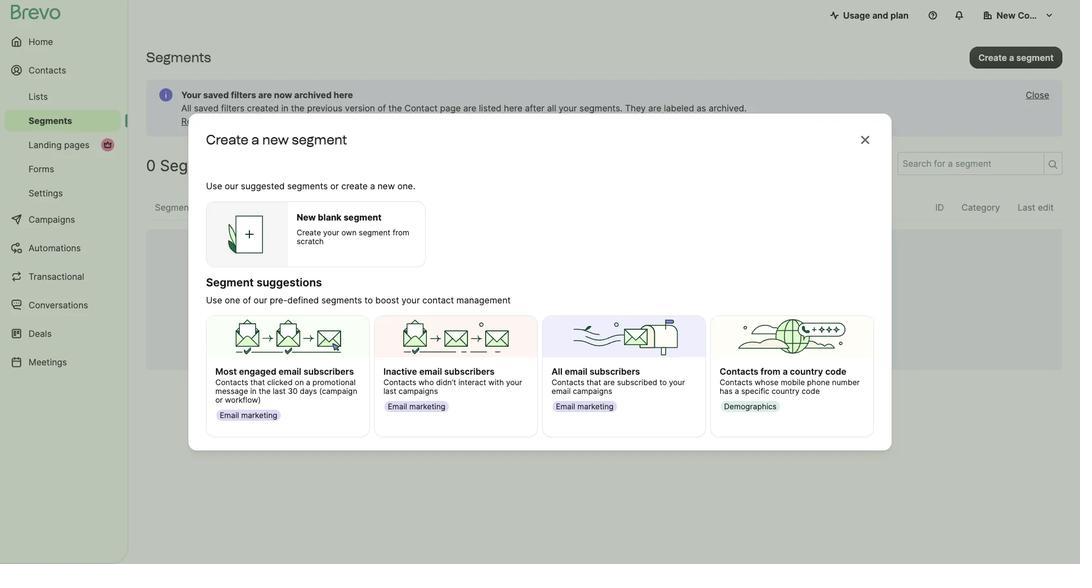 Task type: describe. For each thing, give the bounding box(es) containing it.
conversations link
[[4, 292, 121, 319]]

segment down previous
[[292, 132, 347, 148]]

most
[[215, 367, 237, 378]]

left___rvooi image
[[103, 141, 112, 149]]

scratch
[[297, 237, 324, 246]]

all
[[547, 103, 556, 114]]

create a segment button
[[970, 46, 1063, 68]]

0 vertical spatial filters
[[231, 90, 256, 101]]

0 segments
[[146, 157, 233, 175]]

0 vertical spatial or
[[330, 181, 339, 192]]

Search for a segment search field
[[898, 153, 1040, 175]]

home link
[[4, 29, 121, 55]]

in for message
[[250, 387, 257, 396]]

one
[[225, 295, 240, 306]]

landing pages link
[[4, 134, 121, 156]]

created
[[247, 103, 279, 114]]

and
[[872, 10, 888, 21]]

new company button
[[975, 4, 1063, 26]]

1 vertical spatial filters
[[221, 103, 245, 114]]

are right they
[[648, 103, 661, 114]]

suggestions
[[257, 276, 322, 290]]

segment for segment suggestions use one of our pre-defined segments to boost your contact management
[[206, 276, 254, 290]]

are inside all email subscribers contacts that are subscribed to your email campaigns
[[603, 378, 615, 388]]

create button
[[720, 304, 880, 326]]

from inside contacts from a country code contacts whose mobile phone number has a specific country code
[[761, 367, 781, 378]]

on
[[295, 378, 304, 388]]

your saved filters are now archived here all saved filters created in the previous version of the contact page are listed here after all your segments. they are labeled as archived.
[[181, 90, 747, 114]]

create for create a new segment
[[206, 132, 249, 148]]

inactive email subscribers contacts who didn't interact with your last campaigns
[[383, 367, 522, 396]]

subscribed
[[617, 378, 657, 388]]

most engaged email subscribers contacts that clicked on a promotional message in the last 30 days (campaign or workflow)
[[215, 367, 357, 405]]

management
[[456, 295, 511, 306]]

contact
[[422, 295, 454, 306]]

search button
[[1044, 153, 1062, 174]]

read more about archived filters
[[181, 116, 316, 127]]

your inside all email subscribers contacts that are subscribed to your email campaigns
[[669, 378, 685, 388]]

contacts inside most engaged email subscribers contacts that clicked on a promotional message in the last 30 days (campaign or workflow)
[[215, 378, 248, 388]]

contacts inside inactive email subscribers contacts who didn't interact with your last campaigns
[[383, 378, 416, 388]]

contact
[[405, 103, 438, 114]]

your inside your saved filters are now archived here all saved filters created in the previous version of the contact page are listed here after all your segments. they are labeled as archived.
[[559, 103, 577, 114]]

(campaign
[[319, 387, 357, 396]]

category
[[962, 202, 1000, 213]]

our inside segment suggestions use one of our pre-defined segments to boost your contact management
[[254, 295, 267, 306]]

campaigns for all
[[573, 387, 612, 396]]

your
[[181, 90, 201, 101]]

last
[[1018, 202, 1035, 213]]

segment right own
[[359, 228, 390, 237]]

of inside your saved filters are now archived here all saved filters created in the previous version of the contact page are listed here after all your segments. they are labeled as archived.
[[378, 103, 386, 114]]

forms
[[29, 164, 54, 175]]

new for new company
[[997, 10, 1016, 21]]

a right the create
[[370, 181, 375, 192]]

archived.
[[709, 103, 747, 114]]

are up created
[[258, 90, 272, 101]]

usage and plan button
[[821, 4, 918, 26]]

1 vertical spatial saved
[[194, 103, 219, 114]]

read
[[181, 116, 202, 127]]

own
[[341, 228, 357, 237]]

1 horizontal spatial new
[[378, 181, 395, 192]]

interact
[[458, 378, 486, 388]]

all inside all email subscribers contacts that are subscribed to your email campaigns
[[552, 367, 563, 378]]

your inside inactive email subscribers contacts who didn't interact with your last campaigns
[[506, 378, 522, 388]]

0 vertical spatial segments
[[146, 49, 211, 65]]

archived inside your saved filters are now archived here all saved filters created in the previous version of the contact page are listed here after all your segments. they are labeled as archived.
[[294, 90, 332, 101]]

2 horizontal spatial the
[[388, 103, 402, 114]]

email for inactive
[[388, 402, 407, 412]]

from inside new blank segment create your own segment from scratch
[[393, 228, 409, 237]]

contacts inside all email subscribers contacts that are subscribed to your email campaigns
[[552, 378, 584, 388]]

transactional link
[[4, 264, 121, 290]]

your inside new blank segment create your own segment from scratch
[[323, 228, 339, 237]]

0 vertical spatial country
[[790, 367, 823, 378]]

as
[[697, 103, 706, 114]]

2 vertical spatial segments
[[160, 157, 233, 175]]

all email subscribers contacts that are subscribed to your email campaigns
[[552, 367, 685, 396]]

page
[[440, 103, 461, 114]]

create for create
[[786, 309, 815, 320]]

about
[[228, 116, 252, 127]]

transactional
[[29, 271, 84, 282]]

listed
[[479, 103, 501, 114]]

landing
[[29, 140, 62, 151]]

who
[[419, 378, 434, 388]]

lists
[[29, 91, 48, 102]]

boost
[[375, 295, 399, 306]]

the for subscribers
[[259, 387, 271, 396]]

campaigns for inactive
[[399, 387, 438, 396]]

use our suggested segments or create a new one.
[[206, 181, 415, 192]]

or inside most engaged email subscribers contacts that clicked on a promotional message in the last 30 days (campaign or workflow)
[[215, 396, 223, 405]]

version
[[345, 103, 375, 114]]

new company
[[997, 10, 1058, 21]]

segments link
[[4, 110, 121, 132]]

a inside button
[[1009, 52, 1014, 63]]

pre-
[[270, 295, 287, 306]]

forms link
[[4, 158, 121, 180]]

meetings
[[29, 357, 67, 368]]

clicked
[[267, 378, 293, 388]]

didn't
[[436, 378, 456, 388]]

id
[[935, 202, 944, 213]]

email inside inactive email subscribers contacts who didn't interact with your last campaigns
[[419, 367, 442, 378]]

a down read more about archived filters link
[[252, 132, 259, 148]]

automations
[[29, 243, 81, 254]]

segments inside segment suggestions use one of our pre-defined segments to boost your contact management
[[321, 295, 362, 306]]

1 use from the top
[[206, 181, 222, 192]]

subscribers for inactive
[[444, 367, 495, 378]]

mobile
[[781, 378, 805, 388]]

defined
[[287, 295, 319, 306]]

search image
[[1049, 160, 1058, 169]]



Task type: locate. For each thing, give the bounding box(es) containing it.
1 horizontal spatial archived
[[294, 90, 332, 101]]

are left subscribed
[[603, 378, 615, 388]]

lists link
[[4, 86, 121, 108]]

your
[[559, 103, 577, 114], [323, 228, 339, 237], [402, 295, 420, 306], [506, 378, 522, 388], [669, 378, 685, 388]]

our
[[225, 181, 238, 192], [254, 295, 267, 306]]

1 horizontal spatial subscribers
[[444, 367, 495, 378]]

filters up created
[[231, 90, 256, 101]]

segment up one in the left of the page
[[206, 276, 254, 290]]

0 horizontal spatial email
[[220, 411, 239, 420]]

use down 0 segments in the top of the page
[[206, 181, 222, 192]]

0 vertical spatial use
[[206, 181, 222, 192]]

1 last from the left
[[273, 387, 286, 396]]

a down new company button
[[1009, 52, 1014, 63]]

use
[[206, 181, 222, 192], [206, 295, 222, 306]]

in down engaged
[[250, 387, 257, 396]]

of
[[378, 103, 386, 114], [243, 295, 251, 306]]

segments right defined
[[321, 295, 362, 306]]

in inside most engaged email subscribers contacts that clicked on a promotional message in the last 30 days (campaign or workflow)
[[250, 387, 257, 396]]

1 horizontal spatial code
[[825, 367, 847, 378]]

0 horizontal spatial last
[[273, 387, 286, 396]]

to
[[365, 295, 373, 306], [660, 378, 667, 388]]

email inside most engaged email subscribers contacts that clicked on a promotional message in the last 30 days (campaign or workflow)
[[279, 367, 301, 378]]

0 horizontal spatial email marketing
[[220, 411, 277, 420]]

new left one.
[[378, 181, 395, 192]]

1 vertical spatial our
[[254, 295, 267, 306]]

message
[[215, 387, 248, 396]]

alert containing your saved filters are now archived here
[[146, 80, 1063, 137]]

2 that from the left
[[587, 378, 601, 388]]

usage and plan
[[843, 10, 909, 21]]

filters up the about
[[221, 103, 245, 114]]

country up phone
[[790, 367, 823, 378]]

0 horizontal spatial marketing
[[241, 411, 277, 420]]

email marketing down workflow)
[[220, 411, 277, 420]]

that left subscribed
[[587, 378, 601, 388]]

new left 'blank' at the left top of page
[[297, 212, 316, 223]]

0 horizontal spatial campaigns
[[399, 387, 438, 396]]

1 vertical spatial segments
[[29, 115, 72, 126]]

now
[[274, 90, 292, 101]]

segment up close link
[[1016, 52, 1054, 63]]

1 horizontal spatial segment
[[206, 276, 254, 290]]

automations link
[[4, 235, 121, 262]]

1 horizontal spatial marketing
[[409, 402, 446, 412]]

30
[[288, 387, 298, 396]]

last inside most engaged email subscribers contacts that clicked on a promotional message in the last 30 days (campaign or workflow)
[[273, 387, 286, 396]]

archived
[[294, 90, 332, 101], [255, 116, 290, 127]]

email marketing down all email subscribers contacts that are subscribed to your email campaigns
[[556, 402, 614, 412]]

your right with on the left bottom of the page
[[506, 378, 522, 388]]

last left 30
[[273, 387, 286, 396]]

1 vertical spatial use
[[206, 295, 222, 306]]

are
[[258, 90, 272, 101], [463, 103, 477, 114], [648, 103, 661, 114], [603, 378, 615, 388]]

1 vertical spatial here
[[504, 103, 523, 114]]

saved up more
[[194, 103, 219, 114]]

segments up landing
[[29, 115, 72, 126]]

segment
[[1016, 52, 1054, 63], [292, 132, 347, 148], [344, 212, 382, 223], [359, 228, 390, 237]]

engaged
[[239, 367, 276, 378]]

that
[[250, 378, 265, 388], [587, 378, 601, 388]]

segments down read
[[160, 157, 233, 175]]

1 horizontal spatial to
[[660, 378, 667, 388]]

1 horizontal spatial email
[[388, 402, 407, 412]]

code left number
[[802, 387, 820, 396]]

1 horizontal spatial in
[[281, 103, 289, 114]]

our left suggested
[[225, 181, 238, 192]]

1 vertical spatial in
[[250, 387, 257, 396]]

or left the create
[[330, 181, 339, 192]]

segments up 'blank' at the left top of page
[[287, 181, 328, 192]]

promotional
[[313, 378, 356, 388]]

marketing for most
[[241, 411, 277, 420]]

segments.
[[580, 103, 623, 114]]

create a new segment
[[206, 132, 347, 148]]

phone
[[807, 378, 830, 388]]

0 horizontal spatial that
[[250, 378, 265, 388]]

meetings link
[[4, 349, 121, 376]]

0 vertical spatial from
[[393, 228, 409, 237]]

subscribers inside all email subscribers contacts that are subscribed to your email campaigns
[[590, 367, 640, 378]]

to right subscribed
[[660, 378, 667, 388]]

0 vertical spatial our
[[225, 181, 238, 192]]

subscribers up promotional at the left of the page
[[303, 367, 354, 378]]

marketing down all email subscribers contacts that are subscribed to your email campaigns
[[577, 402, 614, 412]]

1 vertical spatial all
[[552, 367, 563, 378]]

2 horizontal spatial marketing
[[577, 402, 614, 412]]

1 vertical spatial or
[[215, 396, 223, 405]]

your right subscribed
[[669, 378, 685, 388]]

the left contact on the top of the page
[[388, 103, 402, 114]]

that inside all email subscribers contacts that are subscribed to your email campaigns
[[587, 378, 601, 388]]

1 vertical spatial code
[[802, 387, 820, 396]]

the down now
[[291, 103, 305, 114]]

1 horizontal spatial our
[[254, 295, 267, 306]]

segment
[[155, 202, 192, 213], [206, 276, 254, 290]]

segment suggestions use one of our pre-defined segments to boost your contact management
[[206, 276, 511, 306]]

subscribers up subscribed
[[590, 367, 640, 378]]

your right all
[[559, 103, 577, 114]]

the
[[291, 103, 305, 114], [388, 103, 402, 114], [259, 387, 271, 396]]

close link
[[1026, 88, 1049, 102]]

2 horizontal spatial email
[[556, 402, 575, 412]]

company
[[1018, 10, 1058, 21]]

0 horizontal spatial subscribers
[[303, 367, 354, 378]]

campaigns inside inactive email subscribers contacts who didn't interact with your last campaigns
[[399, 387, 438, 396]]

0 horizontal spatial from
[[393, 228, 409, 237]]

deals link
[[4, 321, 121, 347]]

filters down previous
[[293, 116, 316, 127]]

contacts from a country code contacts whose mobile phone number has a specific country code
[[720, 367, 860, 396]]

settings
[[29, 188, 63, 199]]

of inside segment suggestions use one of our pre-defined segments to boost your contact management
[[243, 295, 251, 306]]

email marketing for most
[[220, 411, 277, 420]]

from down one.
[[393, 228, 409, 237]]

they
[[625, 103, 646, 114]]

blank
[[318, 212, 342, 223]]

0 vertical spatial all
[[181, 103, 191, 114]]

settings link
[[4, 182, 121, 204]]

that inside most engaged email subscribers contacts that clicked on a promotional message in the last 30 days (campaign or workflow)
[[250, 378, 265, 388]]

email
[[388, 402, 407, 412], [556, 402, 575, 412], [220, 411, 239, 420]]

3 subscribers from the left
[[590, 367, 640, 378]]

0 horizontal spatial here
[[334, 90, 353, 101]]

here left after
[[504, 103, 523, 114]]

marketing for all
[[577, 402, 614, 412]]

campaigns left subscribed
[[573, 387, 612, 396]]

contacts link
[[4, 57, 121, 84]]

1 vertical spatial from
[[761, 367, 781, 378]]

1 vertical spatial new
[[297, 212, 316, 223]]

subscribers inside inactive email subscribers contacts who didn't interact with your last campaigns
[[444, 367, 495, 378]]

deals
[[29, 329, 52, 340]]

pages
[[64, 140, 90, 151]]

last edit
[[1018, 202, 1054, 213]]

1 vertical spatial country
[[772, 387, 800, 396]]

that down engaged
[[250, 378, 265, 388]]

your inside segment suggestions use one of our pre-defined segments to boost your contact management
[[402, 295, 420, 306]]

new blank segment create your own segment from scratch
[[297, 212, 409, 246]]

the for are
[[291, 103, 305, 114]]

0 vertical spatial in
[[281, 103, 289, 114]]

the down engaged
[[259, 387, 271, 396]]

0 vertical spatial to
[[365, 295, 373, 306]]

in for created
[[281, 103, 289, 114]]

create inside new blank segment create your own segment from scratch
[[297, 228, 321, 237]]

in down now
[[281, 103, 289, 114]]

0 vertical spatial archived
[[294, 90, 332, 101]]

new
[[262, 132, 289, 148], [378, 181, 395, 192]]

1 horizontal spatial of
[[378, 103, 386, 114]]

landing pages
[[29, 140, 90, 151]]

saved right your
[[203, 90, 229, 101]]

code up number
[[825, 367, 847, 378]]

email marketing down the who
[[388, 402, 446, 412]]

a right on
[[306, 378, 310, 388]]

inactive
[[383, 367, 417, 378]]

0 horizontal spatial to
[[365, 295, 373, 306]]

edit
[[1038, 202, 1054, 213]]

1 horizontal spatial campaigns
[[573, 387, 612, 396]]

2 horizontal spatial email marketing
[[556, 402, 614, 412]]

are right page
[[463, 103, 477, 114]]

0 horizontal spatial the
[[259, 387, 271, 396]]

1 horizontal spatial from
[[761, 367, 781, 378]]

demographics
[[724, 402, 777, 412]]

1 horizontal spatial all
[[552, 367, 563, 378]]

1 vertical spatial segment
[[206, 276, 254, 290]]

1 horizontal spatial that
[[587, 378, 601, 388]]

campaigns link
[[4, 207, 121, 233]]

1 horizontal spatial here
[[504, 103, 523, 114]]

0 horizontal spatial new
[[262, 132, 289, 148]]

a right has at the bottom
[[735, 387, 739, 396]]

here up the version
[[334, 90, 353, 101]]

0
[[146, 157, 156, 175]]

has
[[720, 387, 733, 396]]

1 horizontal spatial email marketing
[[388, 402, 446, 412]]

0 vertical spatial segment
[[155, 202, 192, 213]]

1 vertical spatial new
[[378, 181, 395, 192]]

your right boost
[[402, 295, 420, 306]]

email marketing for inactive
[[388, 402, 446, 412]]

1 vertical spatial of
[[243, 295, 251, 306]]

segment inside segment suggestions use one of our pre-defined segments to boost your contact management
[[206, 276, 254, 290]]

0 vertical spatial code
[[825, 367, 847, 378]]

new inside button
[[997, 10, 1016, 21]]

new for new blank segment create your own segment from scratch
[[297, 212, 316, 223]]

2 campaigns from the left
[[573, 387, 612, 396]]

0 horizontal spatial code
[[802, 387, 820, 396]]

new left company
[[997, 10, 1016, 21]]

email marketing for all
[[556, 402, 614, 412]]

segments
[[287, 181, 328, 192], [321, 295, 362, 306]]

0 horizontal spatial or
[[215, 396, 223, 405]]

0 vertical spatial here
[[334, 90, 353, 101]]

use inside segment suggestions use one of our pre-defined segments to boost your contact management
[[206, 295, 222, 306]]

plan
[[891, 10, 909, 21]]

1 that from the left
[[250, 378, 265, 388]]

archived down created
[[255, 116, 290, 127]]

0 horizontal spatial our
[[225, 181, 238, 192]]

2 vertical spatial filters
[[293, 116, 316, 127]]

email for most
[[220, 411, 239, 420]]

read more about archived filters link
[[181, 115, 330, 128]]

last inside inactive email subscribers contacts who didn't interact with your last campaigns
[[383, 387, 396, 396]]

segment down 0 segments in the top of the page
[[155, 202, 192, 213]]

create
[[341, 181, 368, 192]]

in inside your saved filters are now archived here all saved filters created in the previous version of the contact page are listed here after all your segments. they are labeled as archived.
[[281, 103, 289, 114]]

whose
[[755, 378, 779, 388]]

here
[[334, 90, 353, 101], [504, 103, 523, 114]]

1 vertical spatial archived
[[255, 116, 290, 127]]

from
[[393, 228, 409, 237], [761, 367, 781, 378]]

to inside all email subscribers contacts that are subscribed to your email campaigns
[[660, 378, 667, 388]]

segment inside button
[[1016, 52, 1054, 63]]

1 vertical spatial to
[[660, 378, 667, 388]]

conversations
[[29, 300, 88, 311]]

0 horizontal spatial of
[[243, 295, 251, 306]]

subscribers for all
[[590, 367, 640, 378]]

more
[[205, 116, 226, 127]]

email for all
[[556, 402, 575, 412]]

use left one in the left of the page
[[206, 295, 222, 306]]

from up whose
[[761, 367, 781, 378]]

0 vertical spatial segments
[[287, 181, 328, 192]]

1 subscribers from the left
[[303, 367, 354, 378]]

0 vertical spatial of
[[378, 103, 386, 114]]

1 horizontal spatial or
[[330, 181, 339, 192]]

0 vertical spatial saved
[[203, 90, 229, 101]]

country right specific
[[772, 387, 800, 396]]

last down inactive
[[383, 387, 396, 396]]

filters
[[231, 90, 256, 101], [221, 103, 245, 114], [293, 116, 316, 127]]

of right the version
[[378, 103, 386, 114]]

0 vertical spatial new
[[997, 10, 1016, 21]]

1 horizontal spatial last
[[383, 387, 396, 396]]

archived inside read more about archived filters link
[[255, 116, 290, 127]]

marketing for inactive
[[409, 402, 446, 412]]

0 horizontal spatial all
[[181, 103, 191, 114]]

2 horizontal spatial subscribers
[[590, 367, 640, 378]]

with
[[488, 378, 504, 388]]

2 subscribers from the left
[[444, 367, 495, 378]]

2 last from the left
[[383, 387, 396, 396]]

specific
[[741, 387, 770, 396]]

new inside new blank segment create your own segment from scratch
[[297, 212, 316, 223]]

home
[[29, 36, 53, 47]]

your down 'blank' at the left top of page
[[323, 228, 339, 237]]

to left boost
[[365, 295, 373, 306]]

all inside your saved filters are now archived here all saved filters created in the previous version of the contact page are listed here after all your segments. they are labeled as archived.
[[181, 103, 191, 114]]

segment up own
[[344, 212, 382, 223]]

email
[[279, 367, 301, 378], [419, 367, 442, 378], [565, 367, 587, 378], [552, 387, 571, 396]]

to inside segment suggestions use one of our pre-defined segments to boost your contact management
[[365, 295, 373, 306]]

one.
[[397, 181, 415, 192]]

0 vertical spatial new
[[262, 132, 289, 148]]

1 horizontal spatial new
[[997, 10, 1016, 21]]

0 horizontal spatial in
[[250, 387, 257, 396]]

1 vertical spatial segments
[[321, 295, 362, 306]]

2 use from the top
[[206, 295, 222, 306]]

campaigns inside all email subscribers contacts that are subscribed to your email campaigns
[[573, 387, 612, 396]]

our left pre-
[[254, 295, 267, 306]]

0 horizontal spatial new
[[297, 212, 316, 223]]

code
[[825, 367, 847, 378], [802, 387, 820, 396]]

subscribers up interact
[[444, 367, 495, 378]]

archived up previous
[[294, 90, 332, 101]]

suggested
[[241, 181, 285, 192]]

segment for segment
[[155, 202, 192, 213]]

create
[[978, 52, 1007, 63], [206, 132, 249, 148], [297, 228, 321, 237], [786, 309, 815, 320]]

new down read more about archived filters link
[[262, 132, 289, 148]]

in
[[281, 103, 289, 114], [250, 387, 257, 396]]

of right one in the left of the page
[[243, 295, 251, 306]]

labeled
[[664, 103, 694, 114]]

usage
[[843, 10, 870, 21]]

a inside most engaged email subscribers contacts that clicked on a promotional message in the last 30 days (campaign or workflow)
[[306, 378, 310, 388]]

days
[[300, 387, 317, 396]]

close
[[1026, 90, 1049, 101]]

0 horizontal spatial segment
[[155, 202, 192, 213]]

subscribers inside most engaged email subscribers contacts that clicked on a promotional message in the last 30 days (campaign or workflow)
[[303, 367, 354, 378]]

create for create a segment
[[978, 52, 1007, 63]]

1 horizontal spatial the
[[291, 103, 305, 114]]

1 campaigns from the left
[[399, 387, 438, 396]]

0 horizontal spatial archived
[[255, 116, 290, 127]]

a up mobile
[[783, 367, 788, 378]]

alert
[[146, 80, 1063, 137]]

campaigns
[[29, 214, 75, 225]]

workflow)
[[225, 396, 261, 405]]

campaigns down inactive
[[399, 387, 438, 396]]

saved
[[203, 90, 229, 101], [194, 103, 219, 114]]

marketing down workflow)
[[241, 411, 277, 420]]

campaigns
[[399, 387, 438, 396], [573, 387, 612, 396]]

marketing down the who
[[409, 402, 446, 412]]

previous
[[307, 103, 342, 114]]

or left workflow)
[[215, 396, 223, 405]]

segments up your
[[146, 49, 211, 65]]

the inside most engaged email subscribers contacts that clicked on a promotional message in the last 30 days (campaign or workflow)
[[259, 387, 271, 396]]



Task type: vqa. For each thing, say whether or not it's contained in the screenshot.
1st the robinson from right
no



